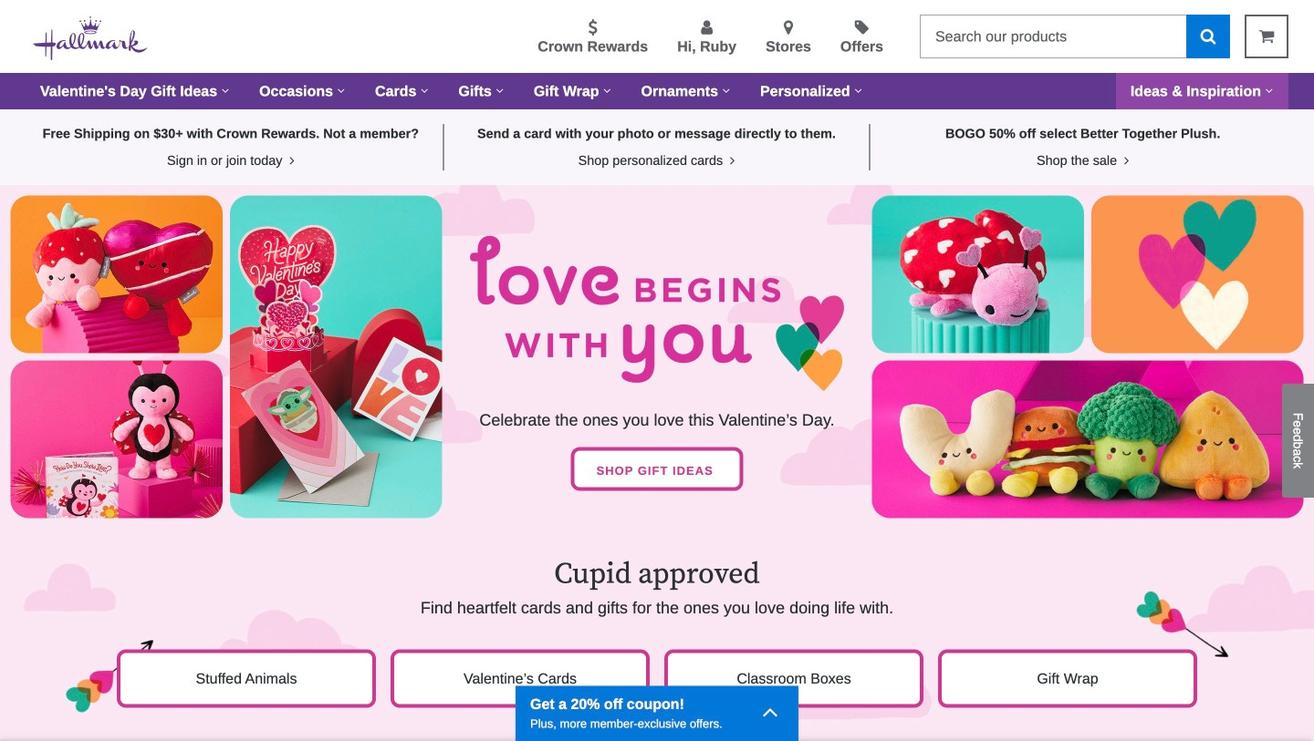 Task type: vqa. For each thing, say whether or not it's contained in the screenshot.
'Gifts' inside Gifts link
no



Task type: describe. For each thing, give the bounding box(es) containing it.
1 vertical spatial banner
[[110, 558, 1205, 621]]

cupid approved image
[[0, 529, 1314, 742]]

0 vertical spatial banner
[[0, 0, 1314, 110]]

Search our products search field
[[920, 15, 1186, 58]]

valentine's day cards image
[[0, 738, 1314, 742]]



Task type: locate. For each thing, give the bounding box(es) containing it.
main content
[[0, 110, 1314, 742]]

hallmark image
[[33, 16, 148, 60]]

shopping cart image
[[1259, 28, 1274, 44]]

banner
[[0, 0, 1314, 110], [110, 558, 1205, 621]]

menu
[[177, 16, 905, 57]]

None search field
[[920, 15, 1230, 58]]

menu bar
[[26, 73, 1289, 110]]

search image
[[1201, 28, 1216, 44]]

icon image
[[286, 154, 294, 167], [727, 154, 735, 167], [1121, 154, 1129, 167], [762, 699, 778, 725]]

none search field inside "banner"
[[920, 15, 1230, 58]]

images of valentine's day better togethers, cards, and plushes on a light pink background with clouds image
[[0, 185, 1314, 529]]

region
[[0, 529, 1314, 742]]



